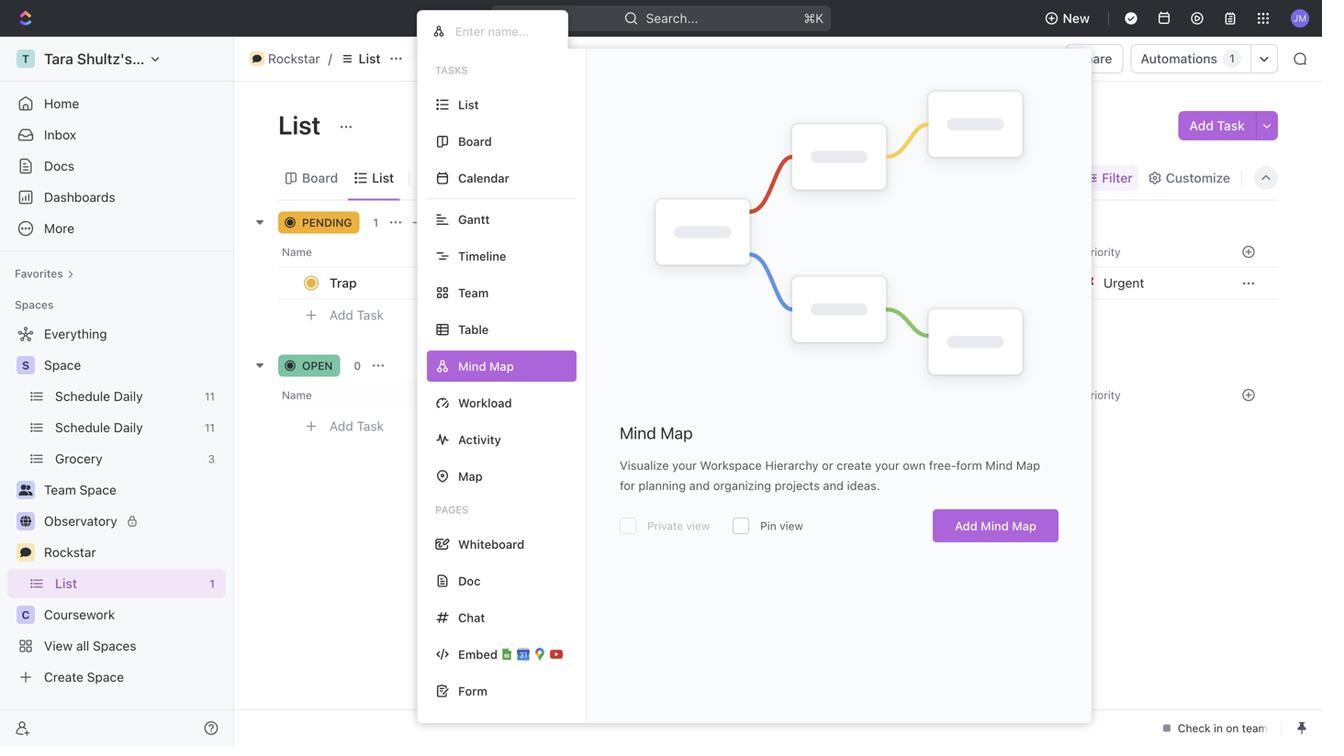 Task type: describe. For each thing, give the bounding box(es) containing it.
projects
[[775, 479, 820, 493]]

0
[[354, 360, 361, 372]]

hierarchy
[[765, 459, 819, 473]]

for
[[620, 479, 635, 493]]

favorites
[[15, 267, 63, 280]]

comment image inside rockstar link
[[253, 54, 262, 63]]

inbox
[[44, 127, 76, 142]]

⌘k
[[804, 11, 824, 26]]

list right '/'
[[359, 51, 381, 66]]

add task button down trap
[[321, 304, 391, 326]]

ideas.
[[847, 479, 880, 493]]

visualize
[[620, 459, 669, 473]]

dashboards
[[44, 190, 115, 205]]

pin view
[[761, 520, 803, 533]]

workload
[[458, 396, 512, 410]]

task for add task button under 0
[[357, 419, 384, 434]]

home
[[44, 96, 79, 111]]

comment image inside tree
[[20, 547, 31, 558]]

activity
[[458, 433, 501, 447]]

free-
[[929, 459, 957, 473]]

favorites button
[[7, 263, 82, 285]]

workspace
[[700, 459, 762, 473]]

space
[[44, 358, 81, 373]]

planning
[[639, 479, 686, 493]]

task for add task button underneath trap
[[357, 308, 384, 323]]

2 vertical spatial mind
[[981, 519, 1009, 533]]

view button
[[417, 157, 477, 200]]

pin
[[761, 520, 777, 533]]

spaces
[[15, 298, 54, 311]]

1 your from the left
[[672, 459, 697, 473]]

0 vertical spatial rockstar
[[268, 51, 320, 66]]

pending
[[302, 216, 352, 229]]

Enter name... field
[[454, 23, 553, 39]]

customize button
[[1142, 165, 1236, 191]]

open
[[302, 360, 333, 372]]

tree inside sidebar navigation
[[7, 320, 226, 692]]

mind inside the "visualize your workspace hierarchy or create your own free-form mind map for planning and organizing projects and ideas."
[[986, 459, 1013, 473]]

table
[[458, 323, 489, 337]]

trap link
[[325, 270, 775, 297]]

list up board link
[[278, 110, 326, 140]]

trap
[[330, 276, 357, 291]]

timeline
[[458, 249, 506, 263]]

add task up "customize"
[[1190, 118, 1245, 133]]

rockstar inside tree
[[44, 545, 96, 560]]

pages
[[435, 504, 469, 516]]

space link
[[44, 351, 222, 380]]

or
[[822, 459, 834, 473]]

create
[[837, 459, 872, 473]]

add up "customize"
[[1190, 118, 1214, 133]]

sidebar navigation
[[0, 37, 234, 747]]

0 vertical spatial list link
[[336, 48, 385, 70]]

task for add task button above "customize"
[[1217, 118, 1245, 133]]

docs
[[44, 158, 74, 174]]

1 horizontal spatial 1
[[1230, 52, 1235, 65]]

doc
[[458, 574, 481, 588]]

view
[[441, 170, 470, 186]]



Task type: locate. For each thing, give the bounding box(es) containing it.
list down the tasks
[[458, 98, 479, 112]]

tasks
[[435, 64, 468, 76]]

0 horizontal spatial rockstar
[[44, 545, 96, 560]]

and down or
[[823, 479, 844, 493]]

1
[[1230, 52, 1235, 65], [373, 216, 378, 229]]

home link
[[7, 89, 226, 118]]

whiteboard
[[458, 538, 525, 551]]

private view
[[647, 520, 710, 533]]

mind
[[620, 423, 656, 443], [986, 459, 1013, 473], [981, 519, 1009, 533]]

1 vertical spatial mind
[[986, 459, 1013, 473]]

1 horizontal spatial and
[[823, 479, 844, 493]]

form
[[957, 459, 982, 473]]

tree containing space
[[7, 320, 226, 692]]

mind down form
[[981, 519, 1009, 533]]

customize
[[1166, 170, 1231, 186]]

mind up visualize
[[620, 423, 656, 443]]

0 horizontal spatial comment image
[[20, 547, 31, 558]]

tree
[[7, 320, 226, 692]]

docs link
[[7, 152, 226, 181]]

task down 0
[[357, 419, 384, 434]]

2 and from the left
[[823, 479, 844, 493]]

list link
[[336, 48, 385, 70], [368, 165, 394, 191]]

add task down 0
[[330, 419, 384, 434]]

1 horizontal spatial rockstar link
[[245, 48, 325, 70]]

task
[[1217, 118, 1245, 133], [453, 216, 478, 229], [357, 308, 384, 323], [357, 419, 384, 434]]

0 horizontal spatial rockstar link
[[44, 538, 222, 568]]

0 vertical spatial 1
[[1230, 52, 1235, 65]]

view right private at the bottom
[[687, 520, 710, 533]]

add task button down 0
[[321, 416, 391, 438]]

s
[[22, 359, 29, 372]]

add down form
[[955, 519, 978, 533]]

0 horizontal spatial view
[[687, 520, 710, 533]]

1 and from the left
[[689, 479, 710, 493]]

0 vertical spatial mind
[[620, 423, 656, 443]]

embed
[[458, 648, 498, 662]]

add task button
[[1179, 111, 1256, 141], [407, 212, 485, 234], [321, 304, 391, 326], [321, 416, 391, 438]]

search...
[[646, 11, 698, 26]]

new button
[[1037, 4, 1101, 33]]

your
[[672, 459, 697, 473], [875, 459, 900, 473]]

map
[[661, 423, 693, 443], [1016, 459, 1040, 473], [458, 470, 483, 484], [1012, 519, 1037, 533]]

team
[[458, 286, 489, 300]]

your left own
[[875, 459, 900, 473]]

add
[[1190, 118, 1214, 133], [429, 216, 450, 229], [330, 308, 353, 323], [330, 419, 353, 434], [955, 519, 978, 533]]

dashboards link
[[7, 183, 226, 212]]

board link
[[298, 165, 338, 191]]

2 view from the left
[[780, 520, 803, 533]]

rockstar link
[[245, 48, 325, 70], [44, 538, 222, 568]]

0 horizontal spatial your
[[672, 459, 697, 473]]

private
[[647, 520, 683, 533]]

task up timeline
[[453, 216, 478, 229]]

view
[[687, 520, 710, 533], [780, 520, 803, 533]]

add task button up "customize"
[[1179, 111, 1256, 141]]

list
[[359, 51, 381, 66], [458, 98, 479, 112], [278, 110, 326, 140], [372, 170, 394, 186]]

/
[[328, 51, 332, 66]]

chat
[[458, 611, 485, 625]]

board up calendar
[[458, 135, 492, 148]]

share
[[1077, 51, 1113, 66]]

1 horizontal spatial comment image
[[253, 54, 262, 63]]

your up planning
[[672, 459, 697, 473]]

view for pin view
[[780, 520, 803, 533]]

list link right '/'
[[336, 48, 385, 70]]

gantt
[[458, 213, 490, 226]]

list left view button
[[372, 170, 394, 186]]

rockstar link inside tree
[[44, 538, 222, 568]]

task up "customize"
[[1217, 118, 1245, 133]]

view button
[[417, 165, 477, 191]]

1 horizontal spatial your
[[875, 459, 900, 473]]

board
[[458, 135, 492, 148], [302, 170, 338, 186]]

calendar
[[458, 171, 509, 185]]

1 vertical spatial list link
[[368, 165, 394, 191]]

1 vertical spatial 1
[[373, 216, 378, 229]]

view right pin
[[780, 520, 803, 533]]

form
[[458, 685, 488, 698]]

1 horizontal spatial board
[[458, 135, 492, 148]]

automations
[[1141, 51, 1218, 66]]

visualize your workspace hierarchy or create your own free-form mind map for planning and organizing projects and ideas.
[[620, 459, 1040, 493]]

1 view from the left
[[687, 520, 710, 533]]

add mind map
[[955, 519, 1037, 533]]

0 vertical spatial comment image
[[253, 54, 262, 63]]

share button
[[1066, 44, 1124, 73]]

0 vertical spatial board
[[458, 135, 492, 148]]

board up pending
[[302, 170, 338, 186]]

view for private view
[[687, 520, 710, 533]]

0 horizontal spatial and
[[689, 479, 710, 493]]

1 vertical spatial rockstar link
[[44, 538, 222, 568]]

1 horizontal spatial rockstar
[[268, 51, 320, 66]]

add down trap
[[330, 308, 353, 323]]

1 vertical spatial comment image
[[20, 547, 31, 558]]

mind right form
[[986, 459, 1013, 473]]

add down open
[[330, 419, 353, 434]]

0 horizontal spatial 1
[[373, 216, 378, 229]]

own
[[903, 459, 926, 473]]

1 vertical spatial rockstar
[[44, 545, 96, 560]]

add task
[[1190, 118, 1245, 133], [429, 216, 478, 229], [330, 308, 384, 323], [330, 419, 384, 434]]

and down workspace
[[689, 479, 710, 493]]

add left gantt
[[429, 216, 450, 229]]

inbox link
[[7, 120, 226, 150]]

0 horizontal spatial board
[[302, 170, 338, 186]]

comment image
[[253, 54, 262, 63], [20, 547, 31, 558]]

map inside the "visualize your workspace hierarchy or create your own free-form mind map for planning and organizing projects and ideas."
[[1016, 459, 1040, 473]]

list link right board link
[[368, 165, 394, 191]]

0 vertical spatial rockstar link
[[245, 48, 325, 70]]

add task button down view dropdown button
[[407, 212, 485, 234]]

rockstar
[[268, 51, 320, 66], [44, 545, 96, 560]]

organizing
[[713, 479, 771, 493]]

1 vertical spatial board
[[302, 170, 338, 186]]

1 horizontal spatial view
[[780, 520, 803, 533]]

1 right automations
[[1230, 52, 1235, 65]]

add task up timeline
[[429, 216, 478, 229]]

2 your from the left
[[875, 459, 900, 473]]

task down trap
[[357, 308, 384, 323]]

mind map
[[620, 423, 693, 443]]

add task down trap
[[330, 308, 384, 323]]

1 right pending
[[373, 216, 378, 229]]

space, , element
[[17, 356, 35, 375]]

new
[[1063, 11, 1090, 26]]

and
[[689, 479, 710, 493], [823, 479, 844, 493]]



Task type: vqa. For each thing, say whether or not it's contained in the screenshot.
the top wifi image
no



